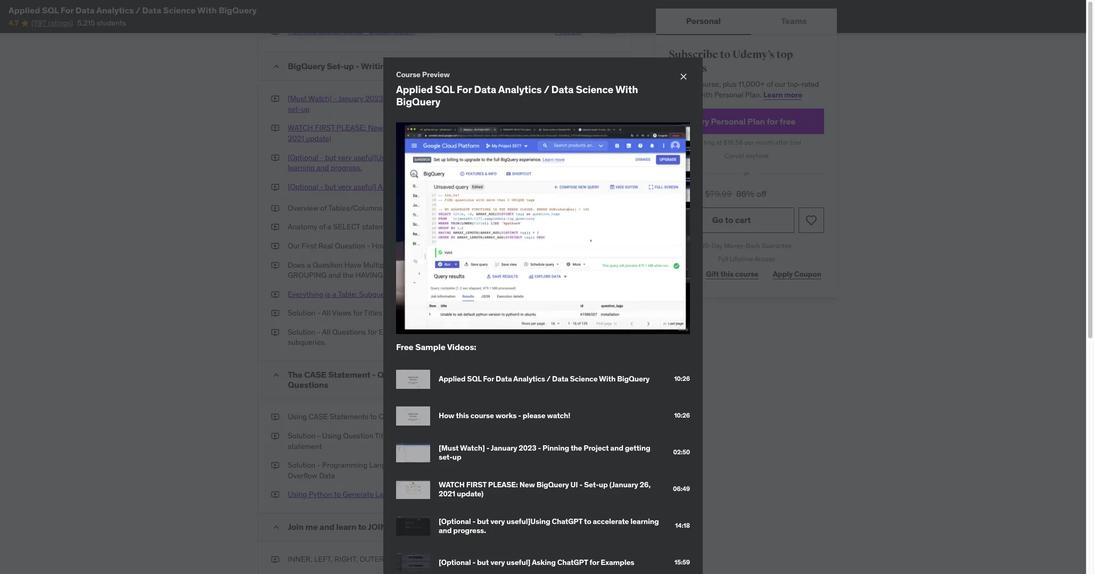 Task type: describe. For each thing, give the bounding box(es) containing it.
statements inside using python to generate larger sql statements (optional) button
[[415, 490, 453, 500]]

lifetime
[[729, 255, 753, 263]]

subtitles image
[[628, 317, 640, 330]]

january inside [must watch] - january 2023 - pinning the project and getting set-up button
[[338, 94, 363, 103]]

science inside "course preview applied sql for data analytics / data science with bigquery"
[[576, 83, 613, 96]]

forward 5 seconds image
[[473, 317, 486, 330]]

bigquery inside dropdown button
[[288, 61, 325, 71]]

first inside dropdown button
[[408, 61, 426, 71]]

chatgpt inside 'button'
[[402, 182, 432, 192]]

and inside does a question have multiple tags? more aggregations, grouping and the having
[[329, 271, 341, 280]]

subqueries.
[[288, 338, 326, 347]]

mute image
[[607, 317, 620, 330]]

0 vertical spatial [optional - but very useful] asking chatgpt for examples
[[288, 182, 478, 192]]

is
[[325, 289, 331, 299]]

a left select
[[327, 222, 331, 232]]

preview for 08:13
[[555, 490, 581, 500]]

1 vertical spatial how
[[372, 241, 387, 251]]

questions inside the case statement - quick case study  using stackoverflow questions
[[288, 380, 328, 390]]

titles inside solution - using question titles and tags in our case statement
[[375, 431, 393, 441]]

this inside button
[[304, 27, 317, 36]]

08:13
[[598, 490, 617, 500]]

gift this course link
[[703, 264, 761, 285]]

classify
[[379, 412, 405, 422]]

2 xsmall image from the top
[[271, 153, 279, 163]]

and inside button
[[317, 163, 329, 173]]

queries
[[424, 203, 450, 213]]

pinning inside [must watch] - january 2023 - pinning the project and getting set-up button
[[390, 94, 415, 103]]

2 vertical spatial personal
[[711, 116, 745, 127]]

xsmall image for using case statements to classify stack overflow questions
[[271, 412, 279, 423]]

solution for solution - programming language growth using stack overflow data
[[288, 461, 315, 470]]

0 vertical spatial 15:59
[[599, 182, 617, 192]]

common
[[401, 289, 431, 299]]

useful] inside 'button'
[[354, 182, 376, 192]]

plan.
[[745, 90, 761, 99]]

questions up the more
[[408, 241, 442, 251]]

anatomy
[[288, 222, 317, 232]]

everything
[[288, 289, 323, 299]]

have
[[344, 260, 361, 270]]

[must watch] - january 2023 - pinning the project and getting set-up inside applied sql for data analytics / data science with bigquery dialog
[[439, 443, 650, 462]]

• for the case statement - quick case study  using stackoverflow questions
[[592, 370, 595, 380]]

[must watch] - january 2023 - pinning the project and getting set-up inside button
[[288, 94, 494, 114]]

solution - all questions for each tag, plus some more subqueries.
[[288, 327, 465, 347]]

0 vertical spatial how this course works - please watch!
[[288, 27, 415, 36]]

starting
[[691, 139, 714, 147]]

5 xsmall image from the top
[[271, 308, 279, 319]]

2 horizontal spatial applied
[[439, 374, 466, 384]]

and right the me
[[320, 522, 334, 532]]

0 vertical spatial more
[[784, 90, 802, 99]]

$79.99
[[704, 189, 732, 199]]

[must inside applied sql for data analytics / data science with bigquery dialog
[[439, 443, 459, 453]]

videos:
[[447, 342, 476, 353]]

get this course, plus 11,000+ of our top-rated courses, with personal plan.
[[668, 79, 819, 99]]

question inside does a question have multiple tags? more aggregations, grouping and the having
[[312, 260, 343, 270]]

fullscreen image
[[668, 317, 681, 330]]

very down the functions
[[490, 558, 505, 568]]

learn
[[336, 522, 356, 532]]

course preview applied sql for data analytics / data science with bigquery
[[396, 70, 638, 108]]

2 vertical spatial analytics
[[513, 374, 545, 384]]

apply coupon
[[773, 269, 821, 279]]

all for questions
[[322, 327, 330, 337]]

watch] inside applied sql for data analytics / data science with bigquery dialog
[[460, 443, 485, 453]]

settings image
[[648, 317, 661, 330]]

but inside 'button'
[[325, 182, 336, 192]]

sample
[[415, 342, 445, 353]]

update) inside applied sql for data analytics / data science with bigquery dialog
[[457, 489, 483, 499]]

course
[[396, 70, 421, 79]]

and inside button
[[455, 94, 468, 103]]

me
[[305, 522, 318, 532]]

join
[[288, 522, 304, 532]]

3 xsmall image from the top
[[271, 222, 279, 233]]

- inside [optional - but very useful] asking chatgpt for examples 'button'
[[320, 182, 323, 192]]

up inside button
[[446, 123, 455, 133]]

gift this course
[[706, 269, 758, 279]]

learning inside button
[[288, 163, 315, 173]]

- inside [optional - but very useful]using chatgpt to accelerate learning and progress. button
[[320, 153, 323, 162]]

wishlist image
[[805, 214, 817, 227]]

bigquery inside button
[[385, 123, 416, 133]]

try personal plan for free link
[[668, 109, 824, 134]]

to inside subscribe to udemy's top courses
[[720, 48, 730, 61]]

02:50 inside applied sql for data analytics / data science with bigquery dialog
[[673, 449, 690, 456]]

plan
[[747, 116, 765, 127]]

0 horizontal spatial 02:50
[[597, 94, 617, 103]]

full
[[718, 255, 728, 263]]

course for how this course works - please watch! button
[[319, 27, 341, 36]]

sql inside "course preview applied sql for data analytics / data science with bigquery"
[[435, 83, 455, 96]]

this inside applied sql for data analytics / data science with bigquery dialog
[[456, 411, 469, 421]]

1 xsmall image from the top
[[271, 27, 279, 37]]

86%
[[736, 189, 754, 199]]

the inside applied sql for data analytics / data science with bigquery dialog
[[571, 443, 582, 453]]

xsmall image for solution - all questions for each tag, plus some more subqueries.
[[271, 327, 279, 338]]

nutshell
[[427, 555, 454, 564]]

8:03
[[516, 318, 531, 328]]

table
[[432, 289, 450, 299]]

preview inside "course preview applied sql for data analytics / data science with bigquery"
[[422, 70, 450, 79]]

learn more
[[763, 90, 802, 99]]

2021 inside applied sql for data analytics / data science with bigquery dialog
[[439, 489, 455, 499]]

teams button
[[751, 9, 837, 34]]

to left join
[[358, 522, 366, 532]]

tags?
[[392, 260, 411, 270]]

using case statements to classify stack overflow questions
[[288, 412, 492, 422]]

access
[[754, 255, 775, 263]]

containing
[[384, 308, 420, 318]]

statement
[[328, 370, 370, 380]]

to right go
[[725, 215, 733, 225]]

very inside button
[[338, 153, 352, 162]]

/ inside "course preview applied sql for data analytics / data science with bigquery"
[[544, 83, 549, 96]]

xsmall image for our first real question - how many questions each tag has?
[[271, 241, 279, 252]]

sql inside button
[[399, 490, 413, 500]]

0 horizontal spatial for
[[61, 5, 74, 15]]

all for views
[[322, 308, 330, 318]]

for inside solution - all questions for each tag, plus some more subqueries.
[[368, 327, 377, 337]]

0 vertical spatial titles
[[364, 308, 382, 318]]

14:11
[[602, 555, 617, 564]]

applied sql for data analytics / data science with bigquery inside dialog
[[439, 374, 650, 384]]

some
[[428, 327, 446, 337]]

applied sql for data analytics / data science with bigquery dialog
[[383, 57, 703, 574]]

preview for 14:18
[[557, 153, 583, 162]]

xsmall image for solution - programming language growth using stack overflow data
[[271, 461, 279, 471]]

54min
[[596, 370, 617, 380]]

and down [optional - but very useful] asking chatgpt for examples 'button'
[[384, 203, 397, 213]]

0 vertical spatial applied
[[9, 5, 40, 15]]

using down the the
[[288, 412, 307, 422]]

progress. inside button
[[331, 163, 362, 173]]

does
[[288, 260, 305, 270]]

0:06 / 8:03
[[493, 318, 531, 328]]

month
[[755, 139, 773, 147]]

small image
[[271, 522, 281, 533]]

using python to generate larger sql statements (optional) button
[[288, 490, 488, 500]]

to left 'classify'
[[370, 412, 377, 422]]

pinning inside applied sql for data analytics / data science with bigquery dialog
[[542, 443, 569, 453]]

2023 inside applied sql for data analytics / data science with bigquery dialog
[[519, 443, 536, 453]]

has?
[[476, 241, 492, 251]]

views
[[332, 308, 351, 318]]

inner, left, right, outer join's - in a nutshell
[[288, 555, 454, 564]]

how this course works - please watch! inside applied sql for data analytics / data science with bigquery dialog
[[439, 411, 570, 421]]

- inside bigquery set-up - writing our first queries! dropdown button
[[356, 61, 359, 71]]

set- inside button
[[288, 104, 301, 114]]

0 horizontal spatial first
[[302, 241, 317, 251]]

and
[[395, 431, 408, 441]]

4.7
[[9, 18, 19, 28]]

asking inside 'button'
[[378, 182, 401, 192]]

2 vertical spatial science
[[570, 374, 598, 384]]

bigquery inside "course preview applied sql for data analytics / data science with bigquery"
[[396, 95, 440, 108]]

preview for 10:26
[[555, 27, 581, 36]]

10:26 for watch!
[[674, 412, 690, 420]]

11:17
[[602, 327, 617, 337]]

chatgpt left 14:11
[[557, 558, 588, 568]]

course inside applied sql for data analytics / data science with bigquery dialog
[[470, 411, 494, 421]]

project inside button
[[430, 94, 454, 103]]

functions
[[485, 522, 524, 532]]

subscribe to udemy's top courses
[[668, 48, 793, 75]]

34min
[[596, 522, 617, 532]]

0 horizontal spatial our
[[288, 241, 300, 251]]

select
[[333, 222, 360, 232]]

go
[[712, 215, 723, 225]]

+
[[408, 522, 413, 532]]

0 vertical spatial applied sql for data analytics / data science with bigquery
[[9, 5, 257, 15]]

(optional)
[[455, 490, 488, 500]]

share button
[[668, 264, 694, 285]]

getting inside applied sql for data analytics / data science with bigquery dialog
[[625, 443, 650, 453]]

questions down using
[[459, 412, 492, 422]]

our inside get this course, plus 11,000+ of our top-rated courses, with personal plan.
[[775, 79, 785, 89]]

0 vertical spatial 10:26
[[598, 27, 617, 36]]

solution for solution - using question titles and tags in our case statement
[[288, 431, 315, 441]]

using inside button
[[288, 490, 307, 500]]

watch first please: new bigquery ui - set-up (january 26, 2021 update) inside button
[[288, 123, 496, 143]]

learn
[[763, 90, 782, 99]]

(january inside applied sql for data analytics / data science with bigquery dialog
[[609, 480, 638, 490]]

4 lectures • 54min
[[558, 370, 617, 380]]

11:57
[[601, 308, 617, 318]]

does a question have multiple tags? more aggregations, grouping and the having
[[288, 260, 477, 280]]

0 vertical spatial analytics
[[96, 5, 134, 15]]

• for join me and learn to join data + window/analytic functions
[[581, 522, 584, 532]]

bigquery set-up - writing our first queries!
[[288, 61, 462, 71]]

[optional - but very useful]using chatgpt to accelerate learning and progress. inside applied sql for data analytics / data science with bigquery dialog
[[439, 517, 659, 535]]

larger
[[375, 490, 397, 500]]

join me and learn to join data + window/analytic functions
[[288, 522, 524, 532]]

26, inside applied sql for data analytics / data science with bigquery dialog
[[640, 480, 651, 490]]

0 vertical spatial 06:49
[[597, 123, 617, 133]]

left,
[[314, 555, 333, 564]]

overflow inside solution - programming language growth using stack overflow data
[[288, 471, 317, 481]]

guarantee
[[761, 242, 791, 250]]

to inside button
[[429, 153, 436, 162]]

writing for and
[[398, 203, 422, 213]]

close modal image
[[678, 71, 689, 82]]

2 vertical spatial with
[[599, 374, 616, 384]]

getting inside button
[[470, 94, 494, 103]]

back
[[745, 242, 760, 250]]

programming
[[322, 461, 367, 470]]

1x
[[452, 318, 459, 328]]

2021 inside button
[[288, 134, 304, 143]]

tag
[[462, 241, 474, 251]]

15:59 inside applied sql for data analytics / data science with bigquery dialog
[[674, 559, 690, 567]]

aggregations,
[[431, 260, 477, 270]]

small image for using python to generate larger sql statements (optional)
[[271, 370, 281, 381]]

off
[[756, 189, 766, 199]]

small image for [optional - but very useful] asking chatgpt for examples
[[271, 61, 281, 72]]

our inside bigquery set-up - writing our first queries! dropdown button
[[392, 61, 407, 71]]

0 horizontal spatial statements
[[330, 412, 368, 422]]

0 horizontal spatial 14:18
[[600, 153, 617, 162]]

gift
[[706, 269, 719, 279]]

and up nutshell
[[439, 526, 452, 535]]

how inside button
[[288, 27, 303, 36]]

1 vertical spatial in
[[413, 555, 419, 564]]

rated
[[801, 79, 819, 89]]

growth
[[404, 461, 429, 470]]

students
[[97, 18, 126, 28]]

personal inside get this course, plus 11,000+ of our top-rated courses, with personal plan.
[[714, 90, 743, 99]]

overview
[[288, 203, 318, 213]]

update) inside the watch first please: new bigquery ui - set-up (january 26, 2021 update) button
[[306, 134, 331, 143]]

12:56
[[599, 241, 617, 251]]

very right "window/analytic"
[[490, 517, 505, 526]]

useful] inside applied sql for data analytics / data science with bigquery dialog
[[506, 558, 530, 568]]

personal button
[[656, 9, 751, 34]]

with inside "course preview applied sql for data analytics / data science with bigquery"
[[615, 83, 638, 96]]

and up 08:13
[[610, 443, 623, 453]]

xsmall image for overview of tables/columns and writing queries
[[271, 203, 279, 214]]

watch! inside how this course works - please watch! button
[[393, 27, 415, 36]]

1 horizontal spatial statement
[[362, 222, 396, 232]]

0 horizontal spatial stack
[[406, 412, 426, 422]]

tab list containing personal
[[656, 9, 837, 35]]

2023 inside [must watch] - january 2023 - pinning the project and getting set-up button
[[365, 94, 383, 103]]

udemy's
[[732, 48, 774, 61]]



Task type: vqa. For each thing, say whether or not it's contained in the screenshot.


Task type: locate. For each thing, give the bounding box(es) containing it.
0 vertical spatial how
[[288, 27, 303, 36]]

this
[[304, 27, 317, 36], [682, 79, 695, 89], [720, 269, 733, 279], [456, 411, 469, 421]]

0 vertical spatial first
[[315, 123, 335, 133]]

watch] inside button
[[308, 94, 332, 103]]

ui down [must watch] - january 2023 - pinning the project and getting set-up button
[[418, 123, 425, 133]]

statement inside solution - using question titles and tags in our case statement
[[288, 442, 322, 451]]

0 horizontal spatial pinning
[[390, 94, 415, 103]]

1 horizontal spatial each
[[444, 241, 461, 251]]

sql down videos:
[[467, 374, 481, 384]]

plus right course,
[[722, 79, 736, 89]]

0 vertical spatial works
[[343, 27, 363, 36]]

the inside does a question have multiple tags? more aggregations, grouping and the having
[[343, 271, 354, 280]]

new down [must watch] - january 2023 - pinning the project and getting set-up button
[[368, 123, 383, 133]]

questions down views
[[332, 327, 366, 337]]

our first real question - how many questions each tag has?
[[288, 241, 492, 251]]

1 horizontal spatial set-
[[432, 123, 446, 133]]

useful]using inside [optional - but very useful]using chatgpt to accelerate learning and progress. button
[[354, 153, 395, 162]]

0 vertical spatial [must
[[288, 94, 307, 103]]

our up [must watch] - january 2023 - pinning the project and getting set-up button
[[392, 61, 407, 71]]

accelerate inside button
[[437, 153, 472, 162]]

14:18 inside applied sql for data analytics / data science with bigquery dialog
[[675, 522, 690, 530]]

0 horizontal spatial set-
[[288, 104, 301, 114]]

sql down queries!
[[435, 83, 455, 96]]

- inside the watch first please: new bigquery ui - set-up (january 26, 2021 update) button
[[427, 123, 430, 133]]

0 horizontal spatial examples
[[445, 182, 478, 192]]

subscribe
[[668, 48, 718, 61]]

more down top-
[[784, 90, 802, 99]]

titles left and
[[375, 431, 393, 441]]

1 horizontal spatial useful]using
[[506, 517, 550, 526]]

using inside solution - using question titles and tags in our case statement
[[322, 431, 341, 441]]

to
[[720, 48, 730, 61], [429, 153, 436, 162], [725, 215, 733, 225], [370, 412, 377, 422], [334, 490, 341, 500], [584, 517, 591, 526], [358, 522, 366, 532]]

2 small image from the top
[[271, 370, 281, 381]]

learning up the overview
[[288, 163, 315, 173]]

0 vertical spatial science
[[163, 5, 196, 15]]

0 vertical spatial in
[[427, 431, 433, 441]]

1 vertical spatial small image
[[271, 370, 281, 381]]

questions down subqueries.
[[288, 380, 328, 390]]

1 horizontal spatial 15:59
[[674, 559, 690, 567]]

try
[[697, 116, 709, 127]]

0 vertical spatial lectures
[[564, 370, 590, 380]]

new inside button
[[368, 123, 383, 133]]

[optional - but very useful] asking chatgpt for examples down 8
[[439, 558, 634, 568]]

using up programming on the left bottom of page
[[322, 431, 341, 441]]

1 solution from the top
[[288, 308, 315, 318]]

0 horizontal spatial 06:49
[[597, 123, 617, 133]]

for left 14:11
[[589, 558, 599, 568]]

solution inside solution - programming language growth using stack overflow data
[[288, 461, 315, 470]]

set- down how this course works - please watch! button
[[327, 61, 344, 71]]

our inside solution - using question titles and tags in our case statement
[[434, 431, 445, 441]]

solution for solution - all questions for each tag, plus some more subqueries.
[[288, 327, 315, 337]]

watch first please: new bigquery ui - set-up (january 26, 2021 update) up 8
[[439, 480, 651, 499]]

4 xsmall image from the top
[[271, 203, 279, 214]]

(january inside button
[[456, 123, 484, 133]]

watch! down 4
[[547, 411, 570, 421]]

0 horizontal spatial how this course works - please watch!
[[288, 27, 415, 36]]

please: up the functions
[[488, 480, 518, 490]]

python
[[309, 490, 332, 500]]

[optional - but very useful] asking chatgpt for examples up overview of tables/columns and writing queries
[[288, 182, 478, 192]]

progress bar slider
[[402, 302, 684, 314]]

0 vertical spatial please:
[[337, 123, 366, 133]]

stack up tags
[[406, 412, 426, 422]]

5 xsmall image from the top
[[271, 241, 279, 252]]

teams
[[781, 16, 806, 26]]

personal up $16.58
[[711, 116, 745, 127]]

each left tag,
[[379, 327, 395, 337]]

update)
[[306, 134, 331, 143], [457, 489, 483, 499]]

0 vertical spatial •
[[592, 370, 595, 380]]

a inside does a question have multiple tags? more aggregations, grouping and the having
[[307, 260, 311, 270]]

examples inside [optional - but very useful] asking chatgpt for examples 'button'
[[445, 182, 478, 192]]

0 horizontal spatial (january
[[456, 123, 484, 133]]

0 vertical spatial 2021
[[288, 134, 304, 143]]

for inside applied sql for data analytics / data science with bigquery dialog
[[589, 558, 599, 568]]

1 horizontal spatial in
[[427, 431, 433, 441]]

[optional - but very useful]using chatgpt to accelerate learning and progress. inside button
[[288, 153, 472, 173]]

this inside get this course, plus 11,000+ of our top-rated courses, with personal plan.
[[682, 79, 695, 89]]

and up is
[[329, 271, 341, 280]]

starting at $16.58 per month after trial cancel anytime
[[691, 139, 801, 160]]

0 vertical spatial first
[[408, 61, 426, 71]]

the case statement - quick case study  using stackoverflow questions
[[288, 370, 530, 390]]

ui up the 8 lectures • 1hr 34min
[[570, 480, 578, 490]]

and down bigquery set-up - writing our first queries! dropdown button
[[455, 94, 468, 103]]

1 vertical spatial stack
[[451, 461, 470, 470]]

window/analytic
[[415, 522, 483, 532]]

ui inside button
[[418, 123, 425, 133]]

lectures right 8
[[553, 522, 579, 532]]

watch first please: new bigquery ui - set-up (january 26, 2021 update) down [must watch] - january 2023 - pinning the project and getting set-up button
[[288, 123, 496, 143]]

1 vertical spatial titles
[[375, 431, 393, 441]]

8
[[547, 522, 552, 532]]

useful]
[[354, 182, 376, 192], [506, 558, 530, 568]]

applied up 4.7
[[9, 5, 40, 15]]

2 vertical spatial of
[[319, 222, 326, 232]]

works inside button
[[343, 27, 363, 36]]

0 horizontal spatial set-
[[327, 61, 344, 71]]

[must inside [must watch] - january 2023 - pinning the project and getting set-up button
[[288, 94, 307, 103]]

1 vertical spatial more
[[448, 327, 465, 337]]

0 horizontal spatial works
[[343, 27, 363, 36]]

xsmall image for does a question have multiple tags? more aggregations, grouping and the having
[[271, 260, 279, 271]]

10:26 for data
[[674, 375, 690, 383]]

lectures for join me and learn to join data + window/analytic functions
[[553, 522, 579, 532]]

chatgpt right 8
[[552, 517, 582, 526]]

1 small image from the top
[[271, 61, 281, 72]]

plus
[[722, 79, 736, 89], [412, 327, 426, 337]]

new inside applied sql for data analytics / data science with bigquery dialog
[[519, 480, 535, 490]]

1 vertical spatial pinning
[[542, 443, 569, 453]]

0 vertical spatial our
[[775, 79, 785, 89]]

statement down overview of tables/columns and writing queries
[[362, 222, 396, 232]]

$10.99 $79.99 86% off
[[668, 187, 766, 200]]

plus inside get this course, plus 11,000+ of our top-rated courses, with personal plan.
[[722, 79, 736, 89]]

first inside button
[[315, 123, 335, 133]]

top-
[[787, 79, 801, 89]]

more
[[412, 260, 429, 270]]

7 xsmall image from the top
[[271, 327, 279, 338]]

to down the watch first please: new bigquery ui - set-up (january 26, 2021 update) button
[[429, 153, 436, 162]]

please: down [must watch] - january 2023 - pinning the project and getting set-up button
[[337, 123, 366, 133]]

of for anatomy of a select statement
[[319, 222, 326, 232]]

new up the functions
[[519, 480, 535, 490]]

1 horizontal spatial getting
[[625, 443, 650, 453]]

- inside how this course works - please watch! button
[[364, 27, 368, 36]]

writing left 'queries'
[[398, 203, 422, 213]]

solution - all views for titles containing "python" - tricky!
[[288, 308, 478, 318]]

examples inside applied sql for data analytics / data science with bigquery dialog
[[601, 558, 634, 568]]

tab list
[[656, 9, 837, 35]]

8 lectures • 1hr 34min
[[547, 522, 617, 532]]

1 horizontal spatial january
[[491, 443, 517, 453]]

to inside applied sql for data analytics / data science with bigquery dialog
[[584, 517, 591, 526]]

each
[[444, 241, 461, 251], [379, 327, 395, 337]]

watch first please: new bigquery ui - set-up (january 26, 2021 update) button
[[288, 123, 501, 144]]

26,
[[486, 123, 496, 133], [640, 480, 651, 490]]

preview for 06:49
[[553, 123, 580, 133]]

ratings)
[[48, 18, 73, 28]]

watch! up course
[[393, 27, 415, 36]]

please inside applied sql for data analytics / data science with bigquery dialog
[[523, 411, 545, 421]]

for right using
[[483, 374, 494, 384]]

1 vertical spatial learning
[[630, 517, 659, 526]]

case
[[304, 370, 326, 380], [309, 412, 328, 422], [447, 431, 466, 441]]

1 vertical spatial science
[[576, 83, 613, 96]]

analytics inside "course preview applied sql for data analytics / data science with bigquery"
[[498, 83, 542, 96]]

up inside dropdown button
[[344, 61, 354, 71]]

titles down subqueries,
[[364, 308, 382, 318]]

0 vertical spatial asking
[[378, 182, 401, 192]]

0 horizontal spatial project
[[430, 94, 454, 103]]

how this course works - please watch! down stackoverflow
[[439, 411, 570, 421]]

very inside 'button'
[[338, 182, 352, 192]]

for left free
[[766, 116, 778, 127]]

tag,
[[397, 327, 410, 337]]

many
[[389, 241, 407, 251]]

project inside applied sql for data analytics / data science with bigquery dialog
[[584, 443, 609, 453]]

0 horizontal spatial how
[[288, 27, 303, 36]]

the inside button
[[417, 94, 428, 103]]

1 horizontal spatial how
[[372, 241, 387, 251]]

2 horizontal spatial for
[[483, 374, 494, 384]]

courses
[[668, 62, 707, 75]]

progress. down (optional)
[[453, 526, 486, 535]]

course inside button
[[319, 27, 341, 36]]

7 xsmall image from the top
[[271, 490, 279, 500]]

cart
[[735, 215, 751, 225]]

getting
[[470, 94, 494, 103], [625, 443, 650, 453]]

0 horizontal spatial progress.
[[331, 163, 362, 173]]

1 all from the top
[[322, 308, 330, 318]]

accelerate
[[437, 153, 472, 162], [593, 517, 629, 526]]

useful]using
[[354, 153, 395, 162], [506, 517, 550, 526]]

1 vertical spatial case
[[309, 412, 328, 422]]

1 xsmall image from the top
[[271, 123, 279, 134]]

first left real
[[302, 241, 317, 251]]

more inside solution - all questions for each tag, plus some more subqueries.
[[448, 327, 465, 337]]

in
[[427, 431, 433, 441], [413, 555, 419, 564]]

30-day money-back guarantee full lifetime access
[[701, 242, 791, 263]]

[optional inside [optional - but very useful] asking chatgpt for examples 'button'
[[288, 182, 318, 192]]

1 vertical spatial first
[[302, 241, 317, 251]]

preview for 15:59
[[556, 182, 582, 192]]

1 vertical spatial watch
[[439, 480, 465, 490]]

0 vertical spatial learning
[[288, 163, 315, 173]]

0 vertical spatial pinning
[[390, 94, 415, 103]]

1 horizontal spatial progress.
[[453, 526, 486, 535]]

5,215 students
[[77, 18, 126, 28]]

statement up python at the bottom left
[[288, 442, 322, 451]]

course for gift this course link
[[735, 269, 758, 279]]

1 vertical spatial getting
[[625, 443, 650, 453]]

chatgpt down the watch first please: new bigquery ui - set-up (january 26, 2021 update) button
[[397, 153, 427, 162]]

1 vertical spatial [optional - but very useful]using chatgpt to accelerate learning and progress.
[[439, 517, 659, 535]]

more up videos:
[[448, 327, 465, 337]]

question for using
[[343, 431, 373, 441]]

2 solution from the top
[[288, 327, 315, 337]]

please down stackoverflow
[[523, 411, 545, 421]]

plus right tag,
[[412, 327, 426, 337]]

free
[[779, 116, 795, 127]]

accelerate inside applied sql for data analytics / data science with bigquery dialog
[[593, 517, 629, 526]]

solution for solution - all views for titles containing "python" - tricky!
[[288, 308, 315, 318]]

applied inside "course preview applied sql for data analytics / data science with bigquery"
[[396, 83, 433, 96]]

for right views
[[353, 308, 362, 318]]

1 vertical spatial project
[[584, 443, 609, 453]]

06:49 inside applied sql for data analytics / data science with bigquery dialog
[[673, 485, 690, 493]]

progress. up tables/columns
[[331, 163, 362, 173]]

question up have
[[335, 241, 365, 251]]

8 xsmall image from the top
[[271, 412, 279, 423]]

tables/columns
[[328, 203, 382, 213]]

14:18
[[600, 153, 617, 162], [675, 522, 690, 530]]

[optional inside [optional - but very useful]using chatgpt to accelerate learning and progress. button
[[288, 153, 318, 162]]

useful] up overview of tables/columns and writing queries
[[354, 182, 376, 192]]

for up the ratings)
[[61, 5, 74, 15]]

asking down 8
[[532, 558, 556, 568]]

writing
[[361, 61, 390, 71], [398, 203, 422, 213]]

writing for -
[[361, 61, 390, 71]]

1 vertical spatial [optional - but very useful] asking chatgpt for examples
[[439, 558, 634, 568]]

0 horizontal spatial getting
[[470, 94, 494, 103]]

set- down [must watch] - january 2023 - pinning the project and getting set-up button
[[432, 123, 446, 133]]

"python"
[[422, 308, 450, 318]]

4 solution from the top
[[288, 461, 315, 470]]

or
[[743, 169, 749, 177]]

watch inside applied sql for data analytics / data science with bigquery dialog
[[439, 480, 465, 490]]

try personal plan for free
[[697, 116, 795, 127]]

0 vertical spatial set-
[[288, 104, 301, 114]]

0 horizontal spatial watch
[[288, 123, 313, 133]]

applied down videos:
[[439, 374, 466, 384]]

1 horizontal spatial useful]
[[506, 558, 530, 568]]

question inside solution - using question titles and tags in our case statement
[[343, 431, 373, 441]]

1 horizontal spatial the
[[417, 94, 428, 103]]

3 solution from the top
[[288, 431, 315, 441]]

go to cart button
[[668, 208, 794, 233]]

of up real
[[319, 222, 326, 232]]

project
[[430, 94, 454, 103], [584, 443, 609, 453]]

2 xsmall image from the top
[[271, 94, 279, 104]]

each inside solution - all questions for each tag, plus some more subqueries.
[[379, 327, 395, 337]]

with
[[197, 5, 217, 15], [615, 83, 638, 96], [599, 374, 616, 384]]

3 xsmall image from the top
[[271, 182, 279, 192]]

1 vertical spatial statements
[[415, 490, 453, 500]]

using
[[448, 370, 470, 380]]

courses,
[[668, 90, 696, 99]]

very up tables/columns
[[338, 182, 352, 192]]

sql right larger
[[399, 490, 413, 500]]

1 vertical spatial lectures
[[553, 522, 579, 532]]

xsmall image
[[271, 27, 279, 37], [271, 94, 279, 104], [271, 222, 279, 233], [271, 289, 279, 300], [271, 308, 279, 319], [271, 431, 279, 442], [271, 490, 279, 500], [271, 555, 279, 565]]

1 vertical spatial 2021
[[439, 489, 455, 499]]

case for statement
[[304, 370, 326, 380]]

0 horizontal spatial each
[[379, 327, 395, 337]]

case for statements
[[309, 412, 328, 422]]

1 vertical spatial personal
[[714, 90, 743, 99]]

1 vertical spatial statement
[[288, 442, 322, 451]]

but inside button
[[325, 153, 336, 162]]

xsmall image
[[271, 123, 279, 134], [271, 153, 279, 163], [271, 182, 279, 192], [271, 203, 279, 214], [271, 241, 279, 252], [271, 260, 279, 271], [271, 327, 279, 338], [271, 412, 279, 423], [271, 461, 279, 471]]

0 vertical spatial statement
[[362, 222, 396, 232]]

outer
[[360, 555, 384, 564]]

0 vertical spatial plus
[[722, 79, 736, 89]]

personal inside button
[[686, 16, 721, 26]]

first left queries!
[[408, 61, 426, 71]]

chatgpt up 'queries'
[[402, 182, 432, 192]]

1 vertical spatial [must watch] - january 2023 - pinning the project and getting set-up
[[439, 443, 650, 462]]

watch first please: new bigquery ui - set-up (january 26, 2021 update)
[[288, 123, 496, 143], [439, 480, 651, 499]]

2 horizontal spatial how
[[439, 411, 454, 421]]

personal up subscribe
[[686, 16, 721, 26]]

for down bigquery set-up - writing our first queries! dropdown button
[[457, 83, 472, 96]]

personal down course,
[[714, 90, 743, 99]]

watch! inside applied sql for data analytics / data science with bigquery dialog
[[547, 411, 570, 421]]

of for overview of tables/columns and writing queries
[[320, 203, 327, 213]]

1 vertical spatial question
[[312, 260, 343, 270]]

6 xsmall image from the top
[[271, 260, 279, 271]]

all up subqueries.
[[322, 327, 330, 337]]

free
[[396, 342, 413, 353]]

subqueries,
[[359, 289, 399, 299]]

using right growth
[[430, 461, 450, 470]]

pinning
[[390, 94, 415, 103], [542, 443, 569, 453]]

0 vertical spatial examples
[[445, 182, 478, 192]]

6 xsmall image from the top
[[271, 431, 279, 442]]

0 horizontal spatial asking
[[378, 182, 401, 192]]

questions inside solution - all questions for each tag, plus some more subqueries.
[[332, 327, 366, 337]]

•
[[592, 370, 595, 380], [581, 522, 584, 532]]

1 vertical spatial with
[[615, 83, 638, 96]]

1 horizontal spatial our
[[392, 61, 407, 71]]

0 vertical spatial case
[[304, 370, 326, 380]]

watch inside button
[[288, 123, 313, 133]]

1 horizontal spatial ui
[[570, 480, 578, 490]]

0 vertical spatial stack
[[406, 412, 426, 422]]

0 horizontal spatial watch]
[[308, 94, 332, 103]]

day
[[711, 242, 722, 250]]

$10.99
[[668, 187, 700, 200]]

overflow up python at the bottom left
[[288, 471, 317, 481]]

- inside solution - programming language growth using stack overflow data
[[317, 461, 320, 470]]

of right the overview
[[320, 203, 327, 213]]

0 horizontal spatial writing
[[361, 61, 390, 71]]

a left nutshell
[[421, 555, 425, 564]]

solution inside solution - all questions for each tag, plus some more subqueries.
[[288, 327, 315, 337]]

ui
[[418, 123, 425, 133], [570, 480, 578, 490]]

of up learn
[[766, 79, 773, 89]]

2 vertical spatial set-
[[584, 480, 599, 490]]

learning inside applied sql for data analytics / data science with bigquery dialog
[[630, 517, 659, 526]]

1 vertical spatial examples
[[601, 558, 634, 568]]

pause image
[[405, 317, 418, 330]]

[optional - but very useful]using chatgpt to accelerate learning and progress. button
[[288, 153, 501, 173]]

1 horizontal spatial overflow
[[427, 412, 457, 422]]

chatgpt
[[397, 153, 427, 162], [402, 182, 432, 192], [552, 517, 582, 526], [557, 558, 588, 568]]

and
[[455, 94, 468, 103], [317, 163, 329, 173], [384, 203, 397, 213], [329, 271, 341, 280], [610, 443, 623, 453], [320, 522, 334, 532], [439, 526, 452, 535]]

our right tags
[[434, 431, 445, 441]]

how this course works - please watch! up bigquery set-up - writing our first queries!
[[288, 27, 415, 36]]

statements down growth
[[415, 490, 453, 500]]

project down queries!
[[430, 94, 454, 103]]

small image
[[271, 61, 281, 72], [271, 370, 281, 381]]

8 xsmall image from the top
[[271, 555, 279, 565]]

0 horizontal spatial accelerate
[[437, 153, 472, 162]]

• left 1hr
[[581, 522, 584, 532]]

using inside solution - programming language growth using stack overflow data
[[430, 461, 450, 470]]

after
[[775, 139, 788, 147]]

0 vertical spatial watch first please: new bigquery ui - set-up (january 26, 2021 update)
[[288, 123, 496, 143]]

using left python at the bottom left
[[288, 490, 307, 500]]

our up learn more link
[[775, 79, 785, 89]]

rewind 5 seconds image
[[425, 317, 438, 330]]

5,215
[[77, 18, 95, 28]]

asking inside applied sql for data analytics / data science with bigquery dialog
[[532, 558, 556, 568]]

bigquery
[[219, 5, 257, 15], [288, 61, 325, 71], [396, 95, 440, 108], [385, 123, 416, 133], [617, 374, 650, 384], [536, 480, 569, 490]]

for inside [optional - but very useful] asking chatgpt for examples 'button'
[[434, 182, 443, 192]]

0 vertical spatial with
[[197, 5, 217, 15]]

1 horizontal spatial for
[[457, 83, 472, 96]]

0 horizontal spatial useful]using
[[354, 153, 395, 162]]

in right tags
[[427, 431, 433, 441]]

- inside solution - using question titles and tags in our case statement
[[317, 431, 320, 441]]

1 horizontal spatial (january
[[609, 480, 638, 490]]

apply
[[773, 269, 792, 279]]

sql up (797 ratings)
[[42, 5, 59, 15]]

question for real
[[335, 241, 365, 251]]

at
[[716, 139, 722, 147]]

4 xsmall image from the top
[[271, 289, 279, 300]]

stack up (optional)
[[451, 461, 470, 470]]

2 all from the top
[[322, 327, 330, 337]]

our up does
[[288, 241, 300, 251]]

very
[[338, 153, 352, 162], [338, 182, 352, 192], [490, 517, 505, 526], [490, 558, 505, 568]]

queries!
[[428, 61, 462, 71]]

cancel
[[724, 152, 744, 160]]

overview of tables/columns and writing queries
[[288, 203, 450, 213]]

set- up 08:13
[[584, 480, 599, 490]]

learn more link
[[763, 90, 802, 99]]

1 vertical spatial accelerate
[[593, 517, 629, 526]]

progress.
[[331, 163, 362, 173], [453, 526, 486, 535]]

ui inside applied sql for data analytics / data science with bigquery dialog
[[570, 480, 578, 490]]

for down solution - all views for titles containing "python" - tricky!
[[368, 327, 377, 337]]

9 xsmall image from the top
[[271, 461, 279, 471]]

stack inside solution - programming language growth using stack overflow data
[[451, 461, 470, 470]]

- inside solution - all questions for each tag, plus some more subqueries.
[[317, 327, 320, 337]]

but
[[325, 153, 336, 162], [325, 182, 336, 192], [477, 517, 489, 526], [477, 558, 489, 568]]

for inside "course preview applied sql for data analytics / data science with bigquery"
[[457, 83, 472, 96]]

to left udemy's
[[720, 48, 730, 61]]

0 vertical spatial 26,
[[486, 123, 496, 133]]

everything is a table: subqueries, common table expressions
[[288, 289, 492, 299]]

asking down [optional - but very useful]using chatgpt to accelerate learning and progress. button on the top of page
[[378, 182, 401, 192]]

first inside applied sql for data analytics / data science with bigquery dialog
[[466, 480, 487, 490]]

0 vertical spatial 2023
[[365, 94, 383, 103]]

• left "54min"
[[592, 370, 595, 380]]

please: inside button
[[337, 123, 366, 133]]

works
[[343, 27, 363, 36], [495, 411, 517, 421]]

right,
[[334, 555, 358, 564]]

progress. inside applied sql for data analytics / data science with bigquery dialog
[[453, 526, 486, 535]]

please inside how this course works - please watch! button
[[369, 27, 391, 36]]

project up 08:13
[[584, 443, 609, 453]]

to right python at the bottom left
[[334, 490, 341, 500]]

[optional - but very useful] asking chatgpt for examples inside applied sql for data analytics / data science with bigquery dialog
[[439, 558, 634, 568]]

works inside applied sql for data analytics / data science with bigquery dialog
[[495, 411, 517, 421]]

a up grouping
[[307, 260, 311, 270]]

question down real
[[312, 260, 343, 270]]

having
[[355, 271, 383, 280]]

1 horizontal spatial works
[[495, 411, 517, 421]]

works down stackoverflow
[[495, 411, 517, 421]]

and up the overview
[[317, 163, 329, 173]]

0 vertical spatial new
[[368, 123, 383, 133]]

expressions
[[452, 289, 492, 299]]

0 vertical spatial accelerate
[[437, 153, 472, 162]]

each left tag
[[444, 241, 461, 251]]

writing left course
[[361, 61, 390, 71]]

plus inside solution - all questions for each tag, plus some more subqueries.
[[412, 327, 426, 337]]

solution - using question titles and tags in our case statement
[[288, 431, 466, 451]]

of
[[766, 79, 773, 89], [320, 203, 327, 213], [319, 222, 326, 232]]

in right the join's
[[413, 555, 419, 564]]

lectures for the case statement - quick case study  using stackoverflow questions
[[564, 370, 590, 380]]

0 vertical spatial getting
[[470, 94, 494, 103]]

for inside try personal plan for free link
[[766, 116, 778, 127]]

2 vertical spatial how
[[439, 411, 454, 421]]

useful]using inside applied sql for data analytics / data science with bigquery dialog
[[506, 517, 550, 526]]

0 vertical spatial of
[[766, 79, 773, 89]]

0 horizontal spatial applied
[[9, 5, 40, 15]]

2 horizontal spatial the
[[571, 443, 582, 453]]

[must
[[288, 94, 307, 103], [439, 443, 459, 453]]



